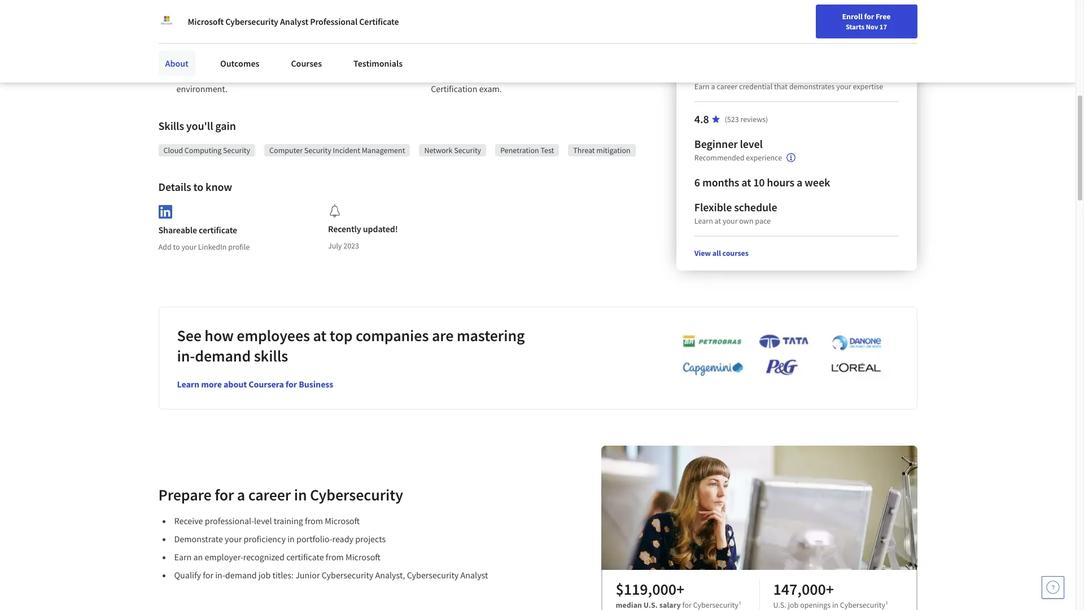 Task type: describe. For each thing, give the bounding box(es) containing it.
demonstrate your proficiency in portfolio-ready projects
[[174, 533, 386, 545]]

capstone
[[564, 56, 599, 67]]

exam.
[[480, 83, 502, 94]]

openings
[[801, 600, 831, 610]]

protect
[[621, 20, 648, 31]]

cybersecurity inside $119,000 + median u.s. salary for cybersecurity ¹
[[694, 600, 739, 610]]

to inside the understand the vulnerabilities of an organizations network and mitigate attacks on network infrastructures to protect data.
[[611, 20, 619, 31]]

for right qualify
[[203, 569, 214, 581]]

network security
[[425, 145, 482, 155]]

implement
[[226, 56, 267, 67]]

professional-
[[205, 515, 254, 527]]

your down shareable certificate
[[182, 242, 197, 252]]

network
[[425, 145, 453, 155]]

0 horizontal spatial analyst
[[280, 16, 309, 27]]

recently updated!
[[328, 223, 398, 234]]

cybersecurity up ready
[[310, 485, 403, 505]]

threat
[[269, 56, 292, 67]]

security for computer security incident management
[[304, 145, 332, 155]]

applying
[[177, 70, 209, 81]]

computing
[[185, 145, 222, 155]]

prepare
[[158, 485, 212, 505]]

outcomes link
[[214, 51, 266, 76]]

free
[[876, 11, 891, 21]]

learn
[[347, 6, 366, 18]]

mitigation inside develop and implement threat mitigation strategies by applying effective cybersecurity measures within an azure environment.
[[294, 56, 333, 67]]

security for network security
[[454, 145, 482, 155]]

sc-
[[603, 70, 616, 81]]

understand the cybersecurity landscape and learn core concepts foundational to security, compliance, and identity solutions.
[[177, 6, 401, 45]]

recommended
[[695, 153, 745, 163]]

profile
[[228, 242, 250, 252]]

organizations
[[568, 6, 619, 18]]

for inside $119,000 + median u.s. salary for cybersecurity ¹
[[683, 600, 692, 610]]

for inside the demonstrate your new skills with a capstone project and prepare for the industry-recognized microsoft sc-900 certification exam.
[[463, 70, 473, 81]]

in- inside 'see how employees at top companies are mastering in-demand skills'
[[177, 346, 195, 366]]

starts
[[846, 22, 865, 31]]

1 security from the left
[[223, 145, 250, 155]]

the inside the demonstrate your new skills with a capstone project and prepare for the industry-recognized microsoft sc-900 certification exam.
[[475, 70, 487, 81]]

concepts
[[177, 20, 210, 31]]

gain
[[215, 119, 236, 133]]

0 horizontal spatial an
[[194, 551, 203, 563]]

u.s. inside $119,000 + median u.s. salary for cybersecurity ¹
[[644, 600, 658, 610]]

new
[[501, 56, 517, 67]]

microsoft cybersecurity analyst professional certificate
[[188, 16, 399, 27]]

147,000
[[774, 579, 826, 599]]

prepare for a career in cybersecurity
[[158, 485, 403, 505]]

identity
[[370, 20, 399, 31]]

find
[[763, 13, 777, 23]]

skills inside 'see how employees at top companies are mastering in-demand skills'
[[254, 346, 288, 366]]

solutions.
[[177, 33, 214, 45]]

employees
[[237, 325, 310, 346]]

on
[[510, 20, 519, 31]]

outcomes
[[220, 58, 260, 69]]

6 months at 10 hours a week
[[695, 175, 831, 189]]

microsoft down the projects
[[346, 551, 381, 563]]

project
[[600, 56, 627, 67]]

security,
[[272, 20, 304, 31]]

linkedin
[[198, 242, 227, 252]]

computer
[[270, 145, 303, 155]]

mastering
[[457, 325, 525, 346]]

cybersecurity inside understand the cybersecurity landscape and learn core concepts foundational to security, compliance, and identity solutions.
[[237, 6, 288, 18]]

expertise
[[854, 81, 884, 91]]

and down learn
[[354, 20, 368, 31]]

learn more about coursera for business link
[[177, 378, 334, 390]]

1 horizontal spatial in-
[[215, 569, 225, 581]]

computer security incident management
[[270, 145, 405, 155]]

enroll
[[843, 11, 863, 21]]

cloud computing security
[[164, 145, 250, 155]]

demand inside 'see how employees at top companies are mastering in-demand skills'
[[195, 346, 251, 366]]

your inside the demonstrate your new skills with a capstone project and prepare for the industry-recognized microsoft sc-900 certification exam.
[[482, 56, 499, 67]]

add to your linkedin profile
[[158, 242, 250, 252]]

how
[[205, 325, 234, 346]]

beginner level
[[695, 137, 763, 151]]

courses
[[291, 58, 322, 69]]

microsoft image
[[158, 14, 174, 29]]

demonstrate for demonstrate your new skills with a capstone project and prepare for the industry-recognized microsoft sc-900 certification exam.
[[431, 56, 480, 67]]

about
[[165, 58, 189, 69]]

business
[[299, 378, 334, 390]]

cloud
[[164, 145, 183, 155]]

schedule
[[735, 200, 778, 214]]

(523
[[725, 114, 739, 124]]

1 vertical spatial network
[[521, 20, 553, 31]]

1 vertical spatial career
[[248, 485, 291, 505]]

the for earn a career credential that demonstrates your expertise
[[477, 6, 490, 18]]

certification
[[431, 83, 478, 94]]

professional
[[310, 16, 358, 27]]

at for see how employees at top companies are mastering in-demand skills
[[313, 325, 327, 346]]

salary
[[660, 600, 681, 610]]

skills inside the demonstrate your new skills with a capstone project and prepare for the industry-recognized microsoft sc-900 certification exam.
[[519, 56, 537, 67]]

own
[[740, 216, 754, 226]]

employer-
[[205, 551, 243, 563]]

1 vertical spatial certificate
[[287, 551, 324, 563]]

add
[[158, 242, 172, 252]]

experience
[[747, 153, 783, 163]]

are
[[432, 325, 454, 346]]

credential
[[740, 81, 773, 91]]

+ for 147,000
[[826, 579, 835, 599]]

and inside the understand the vulnerabilities of an organizations network and mitigate attacks on network infrastructures to protect data.
[[431, 20, 446, 31]]

pace
[[756, 216, 771, 226]]

find your new career link
[[757, 11, 839, 25]]

a left credential
[[712, 81, 716, 91]]

courses
[[723, 248, 749, 258]]

microsoft up ready
[[325, 515, 360, 527]]

0 horizontal spatial learn
[[177, 378, 200, 390]]

view all courses
[[695, 248, 749, 258]]

to right add
[[173, 242, 180, 252]]

within
[[336, 70, 360, 81]]

1 vertical spatial demand
[[225, 569, 257, 581]]

projects
[[356, 533, 386, 545]]

core
[[368, 6, 384, 18]]

microsoft inside the demonstrate your new skills with a capstone project and prepare for the industry-recognized microsoft sc-900 certification exam.
[[567, 70, 601, 81]]

environment.
[[177, 83, 228, 94]]

view
[[695, 248, 711, 258]]

portfolio-
[[297, 533, 333, 545]]

coursera
[[249, 378, 284, 390]]

2 horizontal spatial at
[[742, 175, 752, 189]]

help center image
[[1047, 581, 1061, 594]]

strategies
[[334, 56, 371, 67]]

information about difficulty level pre-requisites. image
[[787, 153, 796, 162]]

learn inside flexible schedule learn at your own pace
[[695, 216, 714, 226]]

your down professional-
[[225, 533, 242, 545]]

effective
[[211, 70, 243, 81]]

analyst,
[[375, 569, 405, 581]]

+ for $119,000
[[677, 579, 685, 599]]

penetration
[[501, 145, 539, 155]]



Task type: vqa. For each thing, say whether or not it's contained in the screenshot.
Earn to the right
yes



Task type: locate. For each thing, give the bounding box(es) containing it.
1 horizontal spatial network
[[621, 6, 652, 18]]

demand up more
[[195, 346, 251, 366]]

understand up mitigate
[[431, 6, 476, 18]]

earn an employer-recognized certificate from microsoft
[[174, 551, 381, 563]]

you'll
[[186, 119, 213, 133]]

certificate up junior
[[287, 551, 324, 563]]

+ inside 147,000 + u.s. job openings in cybersecurity ¹
[[826, 579, 835, 599]]

recently
[[328, 223, 361, 234]]

at left top
[[313, 325, 327, 346]]

0 vertical spatial analyst
[[280, 16, 309, 27]]

security
[[223, 145, 250, 155], [304, 145, 332, 155], [454, 145, 482, 155]]

testimonials
[[354, 58, 403, 69]]

to inside understand the cybersecurity landscape and learn core concepts foundational to security, compliance, and identity solutions.
[[263, 20, 271, 31]]

of
[[547, 6, 555, 18]]

0 vertical spatial an
[[556, 6, 566, 18]]

a up professional-
[[237, 485, 245, 505]]

certificate up linkedin
[[199, 224, 237, 235]]

the for skills you'll gain
[[223, 6, 235, 18]]

1 vertical spatial mitigation
[[597, 145, 631, 155]]

0 vertical spatial recognized
[[523, 70, 565, 81]]

2 horizontal spatial security
[[454, 145, 482, 155]]

in down training
[[288, 533, 295, 545]]

1 horizontal spatial demonstrate
[[431, 56, 480, 67]]

updated!
[[363, 223, 398, 234]]

1 vertical spatial earn
[[174, 551, 192, 563]]

and up effective
[[209, 56, 224, 67]]

job down 147,000
[[789, 600, 799, 610]]

threat mitigation
[[574, 145, 631, 155]]

1 horizontal spatial +
[[826, 579, 835, 599]]

0 horizontal spatial ¹
[[739, 600, 742, 610]]

4.8
[[695, 112, 709, 126]]

mitigation
[[294, 56, 333, 67], [597, 145, 631, 155]]

cybersecurity right openings
[[841, 600, 886, 610]]

0 vertical spatial in-
[[177, 346, 195, 366]]

receive professional-level training from microsoft
[[174, 515, 360, 527]]

for right the salary
[[683, 600, 692, 610]]

+ up openings
[[826, 579, 835, 599]]

1 horizontal spatial u.s.
[[774, 600, 787, 610]]

recognized inside the demonstrate your new skills with a capstone project and prepare for the industry-recognized microsoft sc-900 certification exam.
[[523, 70, 565, 81]]

1 horizontal spatial security
[[304, 145, 332, 155]]

to left protect
[[611, 20, 619, 31]]

u.s. down $119,000
[[644, 600, 658, 610]]

0 horizontal spatial career
[[248, 485, 291, 505]]

900
[[616, 70, 629, 81]]

your left new on the top of page
[[482, 56, 499, 67]]

at inside flexible schedule learn at your own pace
[[715, 216, 722, 226]]

earn for earn a career credential that demonstrates your expertise
[[695, 81, 710, 91]]

demonstrate for demonstrate your proficiency in portfolio-ready projects
[[174, 533, 223, 545]]

the
[[223, 6, 235, 18], [477, 6, 490, 18], [475, 70, 487, 81]]

enroll for free starts nov 17
[[843, 11, 891, 31]]

flexible schedule learn at your own pace
[[695, 200, 778, 226]]

to left security,
[[263, 20, 271, 31]]

cybersecurity right analyst,
[[407, 569, 459, 581]]

at left 10
[[742, 175, 752, 189]]

at inside 'see how employees at top companies are mastering in-demand skills'
[[313, 325, 327, 346]]

testimonials link
[[347, 51, 410, 76]]

understand up concepts
[[177, 6, 221, 18]]

1 horizontal spatial an
[[362, 70, 371, 81]]

0 vertical spatial in
[[294, 485, 307, 505]]

microsoft up solutions.
[[188, 16, 224, 27]]

and up data.
[[431, 20, 446, 31]]

0 horizontal spatial in-
[[177, 346, 195, 366]]

nov
[[866, 22, 879, 31]]

0 vertical spatial network
[[621, 6, 652, 18]]

0 vertical spatial earn
[[695, 81, 710, 91]]

to
[[263, 20, 271, 31], [611, 20, 619, 31], [194, 180, 204, 194], [173, 242, 180, 252]]

0 vertical spatial cybersecurity
[[237, 6, 288, 18]]

1 vertical spatial demonstrate
[[174, 533, 223, 545]]

0 horizontal spatial mitigation
[[294, 56, 333, 67]]

cybersecurity down ready
[[322, 569, 374, 581]]

0 horizontal spatial skills
[[254, 346, 288, 366]]

about
[[224, 378, 247, 390]]

2 horizontal spatial an
[[556, 6, 566, 18]]

an right of
[[556, 6, 566, 18]]

vulnerabilities
[[492, 6, 545, 18]]

+ inside $119,000 + median u.s. salary for cybersecurity ¹
[[677, 579, 685, 599]]

1 u.s. from the left
[[644, 600, 658, 610]]

1 horizontal spatial ¹
[[886, 600, 889, 610]]

show notifications image
[[924, 14, 937, 28]]

details
[[158, 180, 191, 194]]

penetration test
[[501, 145, 554, 155]]

3 security from the left
[[454, 145, 482, 155]]

2023
[[344, 241, 359, 251]]

the inside understand the cybersecurity landscape and learn core concepts foundational to security, compliance, and identity solutions.
[[223, 6, 235, 18]]

job inside 147,000 + u.s. job openings in cybersecurity ¹
[[789, 600, 799, 610]]

demonstrate your new skills with a capstone project and prepare for the industry-recognized microsoft sc-900 certification exam.
[[431, 56, 645, 94]]

1 vertical spatial in-
[[215, 569, 225, 581]]

1 vertical spatial an
[[362, 70, 371, 81]]

0 vertical spatial demonstrate
[[431, 56, 480, 67]]

0 vertical spatial learn
[[695, 216, 714, 226]]

1 vertical spatial cybersecurity
[[245, 70, 296, 81]]

0 vertical spatial skills
[[519, 56, 537, 67]]

understand for skills
[[177, 6, 221, 18]]

2 vertical spatial at
[[313, 325, 327, 346]]

the up exam.
[[475, 70, 487, 81]]

by
[[373, 56, 382, 67]]

from up qualify for in-demand job titles: junior cybersecurity analyst, cybersecurity analyst
[[326, 551, 344, 563]]

foundational
[[212, 20, 261, 31]]

network up protect
[[621, 6, 652, 18]]

earn up the 4.8
[[695, 81, 710, 91]]

for up professional-
[[215, 485, 234, 505]]

cybersecurity inside develop and implement threat mitigation strategies by applying effective cybersecurity measures within an azure environment.
[[245, 70, 296, 81]]

in- left how
[[177, 346, 195, 366]]

see
[[177, 325, 202, 346]]

demand down "employer-"
[[225, 569, 257, 581]]

an down testimonials
[[362, 70, 371, 81]]

1 horizontal spatial skills
[[519, 56, 537, 67]]

147,000 + u.s. job openings in cybersecurity ¹
[[774, 579, 889, 610]]

0 vertical spatial certificate
[[199, 224, 237, 235]]

skills right new on the top of page
[[519, 56, 537, 67]]

in
[[294, 485, 307, 505], [288, 533, 295, 545], [833, 600, 839, 610]]

to left know
[[194, 180, 204, 194]]

2 vertical spatial an
[[194, 551, 203, 563]]

0 vertical spatial career
[[717, 81, 738, 91]]

learn left more
[[177, 378, 200, 390]]

cybersecurity inside 147,000 + u.s. job openings in cybersecurity ¹
[[841, 600, 886, 610]]

an inside develop and implement threat mitigation strategies by applying effective cybersecurity measures within an azure environment.
[[362, 70, 371, 81]]

network
[[621, 6, 652, 18], [521, 20, 553, 31]]

skills
[[158, 119, 184, 133]]

cybersecurity down "threat"
[[245, 70, 296, 81]]

your inside flexible schedule learn at your own pace
[[723, 216, 738, 226]]

1 horizontal spatial job
[[789, 600, 799, 610]]

¹ inside $119,000 + median u.s. salary for cybersecurity ¹
[[739, 600, 742, 610]]

incident
[[333, 145, 360, 155]]

view all courses link
[[695, 248, 749, 258]]

with
[[539, 56, 556, 67]]

$119,000
[[616, 579, 677, 599]]

management
[[362, 145, 405, 155]]

a left week
[[797, 175, 803, 189]]

cybersecurity right the salary
[[694, 600, 739, 610]]

mitigation up the measures
[[294, 56, 333, 67]]

1 vertical spatial recognized
[[243, 551, 285, 563]]

your left own
[[723, 216, 738, 226]]

1 horizontal spatial understand
[[431, 6, 476, 18]]

1 vertical spatial level
[[254, 515, 272, 527]]

coursera enterprise logos image
[[666, 334, 892, 382]]

data.
[[431, 33, 450, 45]]

0 horizontal spatial security
[[223, 145, 250, 155]]

your left 'expertise'
[[837, 81, 852, 91]]

english
[[860, 13, 887, 24]]

receive
[[174, 515, 203, 527]]

0 horizontal spatial earn
[[174, 551, 192, 563]]

0 vertical spatial mitigation
[[294, 56, 333, 67]]

understand the vulnerabilities of an organizations network and mitigate attacks on network infrastructures to protect data.
[[431, 6, 654, 45]]

microsoft down 'capstone'
[[567, 70, 601, 81]]

demonstrates
[[790, 81, 835, 91]]

$119,000 + median u.s. salary for cybersecurity ¹
[[616, 579, 742, 610]]

+ up the salary
[[677, 579, 685, 599]]

english button
[[839, 0, 907, 37]]

for up 'nov'
[[865, 11, 875, 21]]

0 horizontal spatial at
[[313, 325, 327, 346]]

2 u.s. from the left
[[774, 600, 787, 610]]

1 vertical spatial from
[[326, 551, 344, 563]]

at down flexible
[[715, 216, 722, 226]]

a right with
[[558, 56, 562, 67]]

1 horizontal spatial recognized
[[523, 70, 565, 81]]

skills up coursera
[[254, 346, 288, 366]]

career
[[717, 81, 738, 91], [248, 485, 291, 505]]

0 horizontal spatial from
[[305, 515, 323, 527]]

0 vertical spatial job
[[259, 569, 271, 581]]

months
[[703, 175, 740, 189]]

demonstrate down receive
[[174, 533, 223, 545]]

2 security from the left
[[304, 145, 332, 155]]

learn down flexible
[[695, 216, 714, 226]]

security left the incident
[[304, 145, 332, 155]]

mitigation right threat
[[597, 145, 631, 155]]

0 vertical spatial demand
[[195, 346, 251, 366]]

junior
[[296, 569, 320, 581]]

ready
[[333, 533, 354, 545]]

for up certification
[[463, 70, 473, 81]]

understand
[[177, 6, 221, 18], [431, 6, 476, 18]]

an up qualify
[[194, 551, 203, 563]]

from up portfolio-
[[305, 515, 323, 527]]

learn
[[695, 216, 714, 226], [177, 378, 200, 390]]

understand for earn
[[431, 6, 476, 18]]

1 vertical spatial in
[[288, 533, 295, 545]]

0 horizontal spatial understand
[[177, 6, 221, 18]]

1 vertical spatial analyst
[[461, 569, 488, 581]]

0 horizontal spatial job
[[259, 569, 271, 581]]

at for flexible schedule learn at your own pace
[[715, 216, 722, 226]]

1 horizontal spatial certificate
[[287, 551, 324, 563]]

network down of
[[521, 20, 553, 31]]

0 horizontal spatial level
[[254, 515, 272, 527]]

and inside develop and implement threat mitigation strategies by applying effective cybersecurity measures within an azure environment.
[[209, 56, 224, 67]]

your right find
[[779, 13, 794, 23]]

demand
[[195, 346, 251, 366], [225, 569, 257, 581]]

recognized down proficiency
[[243, 551, 285, 563]]

1 horizontal spatial analyst
[[461, 569, 488, 581]]

threat
[[574, 145, 595, 155]]

career left credential
[[717, 81, 738, 91]]

u.s. inside 147,000 + u.s. job openings in cybersecurity ¹
[[774, 600, 787, 610]]

1 vertical spatial job
[[789, 600, 799, 610]]

0 horizontal spatial recognized
[[243, 551, 285, 563]]

know
[[206, 180, 232, 194]]

u.s. down 147,000
[[774, 600, 787, 610]]

¹ inside 147,000 + u.s. job openings in cybersecurity ¹
[[886, 600, 889, 610]]

0 horizontal spatial u.s.
[[644, 600, 658, 610]]

in inside 147,000 + u.s. job openings in cybersecurity ¹
[[833, 600, 839, 610]]

earn up qualify
[[174, 551, 192, 563]]

and
[[330, 6, 345, 18], [354, 20, 368, 31], [431, 20, 446, 31], [209, 56, 224, 67], [629, 56, 643, 67]]

earn for earn an employer-recognized certificate from microsoft
[[174, 551, 192, 563]]

1 understand from the left
[[177, 6, 221, 18]]

¹ for $119,000
[[739, 600, 742, 610]]

+
[[677, 579, 685, 599], [826, 579, 835, 599]]

1 vertical spatial at
[[715, 216, 722, 226]]

security right 'network'
[[454, 145, 482, 155]]

level up experience
[[740, 137, 763, 151]]

in right openings
[[833, 600, 839, 610]]

infrastructures
[[554, 20, 610, 31]]

2 understand from the left
[[431, 6, 476, 18]]

1 horizontal spatial career
[[717, 81, 738, 91]]

recognized down with
[[523, 70, 565, 81]]

understand inside the understand the vulnerabilities of an organizations network and mitigate attacks on network infrastructures to protect data.
[[431, 6, 476, 18]]

None search field
[[161, 7, 432, 30]]

1 + from the left
[[677, 579, 685, 599]]

courses link
[[284, 51, 329, 76]]

landscape
[[290, 6, 328, 18]]

level
[[740, 137, 763, 151], [254, 515, 272, 527]]

0 horizontal spatial demonstrate
[[174, 533, 223, 545]]

1 vertical spatial skills
[[254, 346, 288, 366]]

new
[[796, 13, 810, 23]]

0 horizontal spatial +
[[677, 579, 685, 599]]

earn
[[695, 81, 710, 91], [174, 551, 192, 563]]

median
[[616, 600, 642, 610]]

¹ for 147,000
[[886, 600, 889, 610]]

job left titles:
[[259, 569, 271, 581]]

level up proficiency
[[254, 515, 272, 527]]

and up compliance,
[[330, 6, 345, 18]]

demonstrate inside the demonstrate your new skills with a capstone project and prepare for the industry-recognized microsoft sc-900 certification exam.
[[431, 56, 480, 67]]

1 horizontal spatial learn
[[695, 216, 714, 226]]

security down gain
[[223, 145, 250, 155]]

cybersecurity
[[237, 6, 288, 18], [245, 70, 296, 81]]

for
[[865, 11, 875, 21], [463, 70, 473, 81], [286, 378, 297, 390], [215, 485, 234, 505], [203, 569, 214, 581], [683, 600, 692, 610]]

1 horizontal spatial from
[[326, 551, 344, 563]]

for left business
[[286, 378, 297, 390]]

1 vertical spatial learn
[[177, 378, 200, 390]]

1 horizontal spatial level
[[740, 137, 763, 151]]

demonstrate up prepare
[[431, 56, 480, 67]]

and up 900
[[629, 56, 643, 67]]

0 horizontal spatial network
[[521, 20, 553, 31]]

understand inside understand the cybersecurity landscape and learn core concepts foundational to security, compliance, and identity solutions.
[[177, 6, 221, 18]]

the inside the understand the vulnerabilities of an organizations network and mitigate attacks on network infrastructures to protect data.
[[477, 6, 490, 18]]

the up foundational
[[223, 6, 235, 18]]

0 vertical spatial from
[[305, 515, 323, 527]]

1 horizontal spatial mitigation
[[597, 145, 631, 155]]

test
[[541, 145, 554, 155]]

(523 reviews)
[[725, 114, 769, 124]]

1 horizontal spatial at
[[715, 216, 722, 226]]

and inside the demonstrate your new skills with a capstone project and prepare for the industry-recognized microsoft sc-900 certification exam.
[[629, 56, 643, 67]]

cybersecurity up implement on the left top of the page
[[226, 16, 279, 27]]

career
[[812, 13, 834, 23]]

0 vertical spatial at
[[742, 175, 752, 189]]

shareable certificate
[[158, 224, 237, 235]]

a inside the demonstrate your new skills with a capstone project and prepare for the industry-recognized microsoft sc-900 certification exam.
[[558, 56, 562, 67]]

prepare
[[431, 70, 461, 81]]

industry-
[[489, 70, 523, 81]]

¹
[[739, 600, 742, 610], [886, 600, 889, 610]]

career up receive professional-level training from microsoft
[[248, 485, 291, 505]]

for inside enroll for free starts nov 17
[[865, 11, 875, 21]]

2 + from the left
[[826, 579, 835, 599]]

qualify for in-demand job titles: junior cybersecurity analyst, cybersecurity analyst
[[174, 569, 488, 581]]

1 ¹ from the left
[[739, 600, 742, 610]]

1 horizontal spatial earn
[[695, 81, 710, 91]]

2 ¹ from the left
[[886, 600, 889, 610]]

companies
[[356, 325, 429, 346]]

0 horizontal spatial certificate
[[199, 224, 237, 235]]

the up attacks
[[477, 6, 490, 18]]

in up training
[[294, 485, 307, 505]]

an inside the understand the vulnerabilities of an organizations network and mitigate attacks on network infrastructures to protect data.
[[556, 6, 566, 18]]

0 vertical spatial level
[[740, 137, 763, 151]]

cybersecurity up security,
[[237, 6, 288, 18]]

recommended experience
[[695, 153, 783, 163]]

2 vertical spatial in
[[833, 600, 839, 610]]

in- down "employer-"
[[215, 569, 225, 581]]



